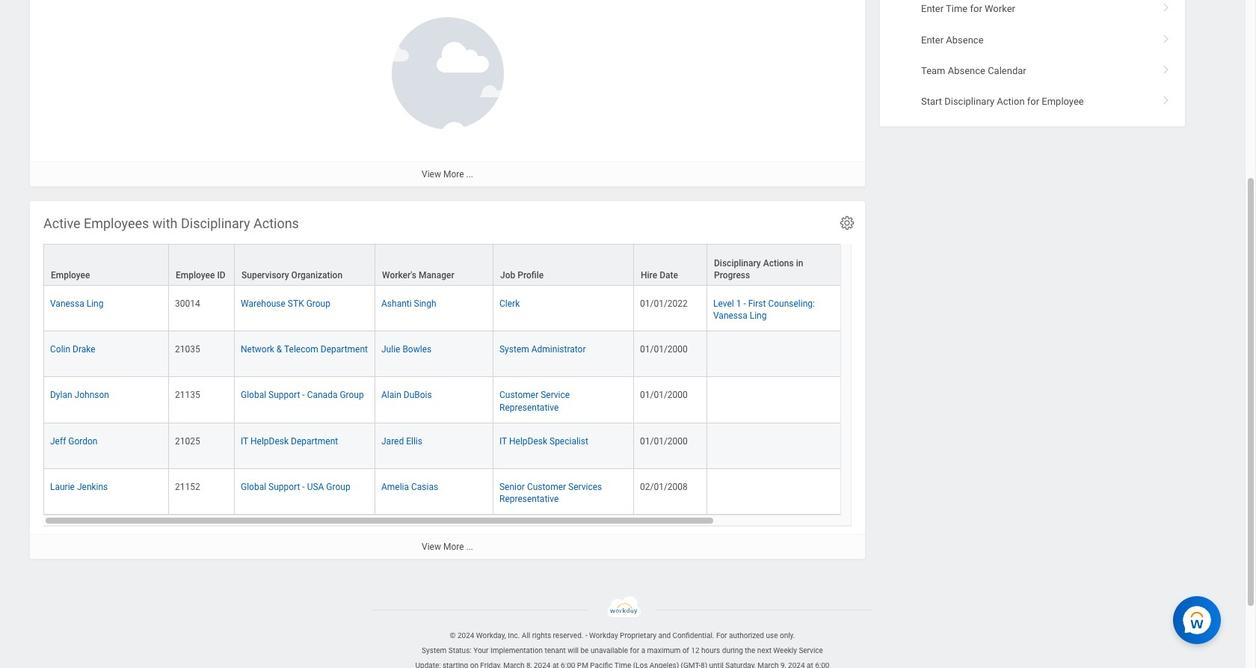 Task type: locate. For each thing, give the bounding box(es) containing it.
service
[[541, 390, 570, 401], [799, 646, 824, 655]]

5 row from the top
[[43, 423, 989, 469]]

1 ... from the top
[[466, 169, 474, 180]]

0 vertical spatial customer
[[500, 390, 539, 401]]

it right 21025
[[241, 436, 248, 446]]

configure active employees with disciplinary actions image
[[839, 215, 856, 231]]

warehouse stk group link
[[241, 296, 331, 309]]

0 vertical spatial view more ...
[[422, 169, 474, 180]]

1 vertical spatial chevron right image
[[1157, 29, 1177, 44]]

2 vertical spatial 01/01/2000
[[640, 436, 688, 446]]

2024 right 9,
[[789, 661, 805, 668]]

2 horizontal spatial employee
[[1042, 96, 1085, 107]]

1 vertical spatial vanessa
[[714, 311, 748, 321]]

colin
[[50, 344, 70, 355]]

in
[[797, 258, 804, 269]]

chevron right image for team absence calendar
[[1157, 60, 1177, 75]]

1 vertical spatial time
[[615, 661, 632, 668]]

1 vertical spatial 01/01/2000
[[640, 390, 688, 401]]

0 vertical spatial more
[[444, 169, 464, 180]]

0 vertical spatial vanessa
[[50, 299, 84, 309]]

row containing jeff gordon
[[43, 423, 989, 469]]

hire date
[[641, 270, 679, 281]]

representative up it helpdesk specialist link
[[500, 402, 559, 413]]

1 horizontal spatial vanessa
[[714, 311, 748, 321]]

0 vertical spatial actions
[[254, 215, 299, 231]]

customer up it helpdesk specialist link
[[500, 390, 539, 401]]

0 vertical spatial global
[[241, 390, 266, 401]]

- left usa
[[303, 482, 305, 492]]

1 vertical spatial actions
[[764, 258, 794, 269]]

disciplinary up employee id popup button
[[181, 215, 250, 231]]

department up usa
[[291, 436, 338, 446]]

1 horizontal spatial for
[[971, 3, 983, 14]]

2024 right 8,
[[534, 661, 551, 668]]

system inside system administrator link
[[500, 344, 530, 355]]

footer
[[0, 596, 1246, 668]]

cell
[[708, 332, 848, 377], [708, 377, 848, 423], [708, 423, 848, 469], [708, 469, 848, 515]]

1 vertical spatial ling
[[750, 311, 767, 321]]

3 cell from the top
[[708, 423, 848, 469]]

pacific
[[591, 661, 613, 668]]

1 vertical spatial representative
[[500, 494, 559, 504]]

1 enter from the top
[[922, 3, 944, 14]]

1 vertical spatial group
[[340, 390, 364, 401]]

0 vertical spatial representative
[[500, 402, 559, 413]]

0 vertical spatial for
[[971, 3, 983, 14]]

1 horizontal spatial service
[[799, 646, 824, 655]]

ellis
[[406, 436, 423, 446]]

2 cell from the top
[[708, 377, 848, 423]]

support left canada
[[269, 390, 300, 401]]

1 view from the top
[[422, 169, 441, 180]]

1 global from the top
[[241, 390, 266, 401]]

for
[[971, 3, 983, 14], [1028, 96, 1040, 107], [630, 646, 640, 655]]

global for global support - canada group
[[241, 390, 266, 401]]

1 vertical spatial global
[[241, 482, 266, 492]]

2 row from the top
[[43, 286, 989, 332]]

employee down team absence calendar link on the right
[[1042, 96, 1085, 107]]

helpdesk down customer service representative
[[509, 436, 548, 446]]

01/01/2000 for it helpdesk specialist
[[640, 436, 688, 446]]

view more ... link
[[30, 162, 866, 186], [30, 534, 866, 559]]

row containing dylan johnson
[[43, 377, 989, 423]]

4 row from the top
[[43, 377, 989, 423]]

0 vertical spatial disciplinary
[[945, 96, 995, 107]]

helpdesk
[[251, 436, 289, 446], [509, 436, 548, 446]]

list
[[881, 0, 1186, 117]]

1 vertical spatial support
[[269, 482, 300, 492]]

actions left in
[[764, 258, 794, 269]]

colin drake link
[[50, 341, 95, 355]]

1 horizontal spatial disciplinary
[[715, 258, 761, 269]]

for
[[717, 632, 728, 640]]

group for canada
[[340, 390, 364, 401]]

1 support from the top
[[269, 390, 300, 401]]

it for it helpdesk department
[[241, 436, 248, 446]]

for inside © 2024 workday, inc. all rights reserved. - workday proprietary and confidential. for authorized use only. system status: your implementation tenant will be unavailable for a maximum of 12 hours during the next weekly service update; starting on friday, march 8, 2024 at 6:00 pm pacific time (los angeles) (gmt-8) until saturday, march 9, 2024 at 6:0
[[630, 646, 640, 655]]

1 horizontal spatial time
[[946, 3, 968, 14]]

vanessa ling
[[50, 299, 104, 309]]

1 representative from the top
[[500, 402, 559, 413]]

1 helpdesk from the left
[[251, 436, 289, 446]]

view inside the active employees with disciplinary actions element
[[422, 542, 441, 552]]

disciplinary inside disciplinary actions in progress
[[715, 258, 761, 269]]

more for 2nd "view more ..." link from the bottom of the page
[[444, 169, 464, 180]]

2 global from the top
[[241, 482, 266, 492]]

2 at from the left
[[807, 661, 814, 668]]

- right the 1
[[744, 299, 746, 309]]

0 vertical spatial system
[[500, 344, 530, 355]]

it for it helpdesk specialist
[[500, 436, 507, 446]]

for left a
[[630, 646, 640, 655]]

jeff gordon link
[[50, 433, 98, 446]]

row up it helpdesk specialist link
[[43, 377, 989, 423]]

0 horizontal spatial helpdesk
[[251, 436, 289, 446]]

supervisory organization column header
[[235, 244, 376, 287]]

jared
[[382, 436, 404, 446]]

group for usa
[[326, 482, 351, 492]]

1 vertical spatial for
[[1028, 96, 1040, 107]]

support
[[269, 390, 300, 401], [269, 482, 300, 492]]

of
[[683, 646, 690, 655]]

row up senior
[[43, 423, 989, 469]]

1 vertical spatial ...
[[466, 542, 474, 552]]

implementation
[[491, 646, 543, 655]]

3 row from the top
[[43, 332, 989, 377]]

0 vertical spatial view
[[422, 169, 441, 180]]

1 horizontal spatial march
[[758, 661, 779, 668]]

time left (los
[[615, 661, 632, 668]]

2 chevron right image from the top
[[1157, 91, 1177, 106]]

ling down first
[[750, 311, 767, 321]]

1 row from the top
[[43, 244, 989, 287]]

service right weekly
[[799, 646, 824, 655]]

during
[[723, 646, 744, 655]]

1 at from the left
[[553, 661, 559, 668]]

it up senior
[[500, 436, 507, 446]]

0 vertical spatial chevron right image
[[1157, 0, 1177, 13]]

0 vertical spatial support
[[269, 390, 300, 401]]

chevron right image inside start disciplinary action for employee link
[[1157, 91, 1177, 106]]

absence down enter time for worker
[[947, 34, 984, 45]]

jared ellis
[[382, 436, 423, 446]]

service inside © 2024 workday, inc. all rights reserved. - workday proprietary and confidential. for authorized use only. system status: your implementation tenant will be unavailable for a maximum of 12 hours during the next weekly service update; starting on friday, march 8, 2024 at 6:00 pm pacific time (los angeles) (gmt-8) until saturday, march 9, 2024 at 6:0
[[799, 646, 824, 655]]

0 vertical spatial enter
[[922, 3, 944, 14]]

row up customer service representative link
[[43, 332, 989, 377]]

more inside the active employees with disciplinary actions element
[[444, 542, 464, 552]]

system up update;
[[422, 646, 447, 655]]

disciplinary actions in progress
[[715, 258, 804, 281]]

employee up vanessa ling link
[[51, 270, 90, 281]]

tardy and absence penalty element
[[30, 0, 866, 186]]

01/01/2000
[[640, 344, 688, 355], [640, 390, 688, 401], [640, 436, 688, 446]]

chevron right image
[[1157, 60, 1177, 75], [1157, 91, 1177, 106]]

with
[[152, 215, 178, 231]]

30014
[[175, 299, 200, 309]]

supervisory organization
[[242, 270, 343, 281]]

employees
[[84, 215, 149, 231]]

enter up enter absence
[[922, 3, 944, 14]]

weekly
[[774, 646, 797, 655]]

2 ... from the top
[[466, 542, 474, 552]]

disciplinary
[[945, 96, 995, 107], [181, 215, 250, 231], [715, 258, 761, 269]]

1 chevron right image from the top
[[1157, 0, 1177, 13]]

1 horizontal spatial actions
[[764, 258, 794, 269]]

0 vertical spatial chevron right image
[[1157, 60, 1177, 75]]

actions up supervisory organization popup button
[[254, 215, 299, 231]]

vanessa up colin drake link
[[50, 299, 84, 309]]

2 vertical spatial disciplinary
[[715, 258, 761, 269]]

0 horizontal spatial system
[[422, 646, 447, 655]]

team absence calendar
[[922, 65, 1027, 76]]

ling down employee column header
[[87, 299, 104, 309]]

your
[[474, 646, 489, 655]]

2 chevron right image from the top
[[1157, 29, 1177, 44]]

- inside level 1 - first counseling: vanessa ling
[[744, 299, 746, 309]]

enter up team
[[922, 34, 944, 45]]

support left usa
[[269, 482, 300, 492]]

cell for customer service representative
[[708, 377, 848, 423]]

employee button
[[44, 245, 168, 285]]

... inside tardy and absence penalty element
[[466, 169, 474, 180]]

vanessa down level
[[714, 311, 748, 321]]

department right telecom
[[321, 344, 368, 355]]

service up it helpdesk specialist link
[[541, 390, 570, 401]]

0 horizontal spatial at
[[553, 661, 559, 668]]

0 vertical spatial service
[[541, 390, 570, 401]]

0 horizontal spatial march
[[504, 661, 525, 668]]

1 view more ... from the top
[[422, 169, 474, 180]]

chevron right image for enter time for worker
[[1157, 0, 1177, 13]]

2 horizontal spatial disciplinary
[[945, 96, 995, 107]]

for left worker
[[971, 3, 983, 14]]

time up enter absence
[[946, 3, 968, 14]]

- left canada
[[303, 390, 305, 401]]

...
[[466, 169, 474, 180], [466, 542, 474, 552]]

team absence calendar link
[[881, 55, 1186, 86]]

it helpdesk department link
[[241, 433, 338, 446]]

1 vertical spatial system
[[422, 646, 447, 655]]

system
[[500, 344, 530, 355], [422, 646, 447, 655]]

jeff
[[50, 436, 66, 446]]

- for first
[[744, 299, 746, 309]]

2 horizontal spatial for
[[1028, 96, 1040, 107]]

at left the "6:00"
[[553, 661, 559, 668]]

2 support from the top
[[269, 482, 300, 492]]

only.
[[780, 632, 796, 640]]

confidential.
[[673, 632, 715, 640]]

employee column header
[[43, 244, 169, 287]]

group right canada
[[340, 390, 364, 401]]

1 vertical spatial chevron right image
[[1157, 91, 1177, 106]]

0 vertical spatial ...
[[466, 169, 474, 180]]

profile
[[518, 270, 544, 281]]

0 horizontal spatial for
[[630, 646, 640, 655]]

group right stk
[[306, 299, 331, 309]]

team
[[922, 65, 946, 76]]

0 horizontal spatial vanessa
[[50, 299, 84, 309]]

2 view from the top
[[422, 542, 441, 552]]

absence
[[947, 34, 984, 45], [948, 65, 986, 76]]

absence right team
[[948, 65, 986, 76]]

© 2024 workday, inc. all rights reserved. - workday proprietary and confidential. for authorized use only. system status: your implementation tenant will be unavailable for a maximum of 12 hours during the next weekly service update; starting on friday, march 8, 2024 at 6:00 pm pacific time (los angeles) (gmt-8) until saturday, march 9, 2024 at 6:0
[[416, 632, 830, 668]]

job profile
[[501, 270, 544, 281]]

gordon
[[68, 436, 98, 446]]

inc.
[[508, 632, 520, 640]]

customer right senior
[[527, 482, 566, 492]]

2024 right ©
[[458, 632, 475, 640]]

global down network
[[241, 390, 266, 401]]

chevron right image inside team absence calendar link
[[1157, 60, 1177, 75]]

dylan johnson link
[[50, 387, 109, 401]]

next
[[758, 646, 772, 655]]

alain dubois link
[[382, 387, 432, 401]]

... for 2nd "view more ..." link from the bottom of the page
[[466, 169, 474, 180]]

customer
[[500, 390, 539, 401], [527, 482, 566, 492]]

more inside tardy and absence penalty element
[[444, 169, 464, 180]]

2 representative from the top
[[500, 494, 559, 504]]

chevron right image inside enter time for worker link
[[1157, 0, 1177, 13]]

disciplinary inside "list"
[[945, 96, 995, 107]]

2 helpdesk from the left
[[509, 436, 548, 446]]

0 horizontal spatial employee
[[51, 270, 90, 281]]

employee id button
[[169, 245, 234, 285]]

time inside "list"
[[946, 3, 968, 14]]

1 chevron right image from the top
[[1157, 60, 1177, 75]]

counseling:
[[769, 299, 815, 309]]

0 vertical spatial view more ... link
[[30, 162, 866, 186]]

bowles
[[403, 344, 432, 355]]

2 it from the left
[[500, 436, 507, 446]]

1 horizontal spatial ling
[[750, 311, 767, 321]]

row containing laurie jenkins
[[43, 469, 989, 515]]

- for canada
[[303, 390, 305, 401]]

time
[[946, 3, 968, 14], [615, 661, 632, 668]]

warehouse stk group
[[241, 299, 331, 309]]

actions inside disciplinary actions in progress
[[764, 258, 794, 269]]

absence inside enter absence 'link'
[[947, 34, 984, 45]]

2 view more ... from the top
[[422, 542, 474, 552]]

support for canada
[[269, 390, 300, 401]]

0 vertical spatial absence
[[947, 34, 984, 45]]

0 horizontal spatial disciplinary
[[181, 215, 250, 231]]

1 it from the left
[[241, 436, 248, 446]]

6 row from the top
[[43, 469, 989, 515]]

1 vertical spatial view more ...
[[422, 542, 474, 552]]

1 01/01/2000 from the top
[[640, 344, 688, 355]]

group right usa
[[326, 482, 351, 492]]

telecom
[[284, 344, 319, 355]]

1 horizontal spatial employee
[[176, 270, 215, 281]]

row down it helpdesk specialist
[[43, 469, 989, 515]]

march down next
[[758, 661, 779, 668]]

1 vertical spatial department
[[291, 436, 338, 446]]

chevron right image inside enter absence 'link'
[[1157, 29, 1177, 44]]

2 vertical spatial group
[[326, 482, 351, 492]]

reserved.
[[553, 632, 584, 640]]

clerk link
[[500, 296, 520, 309]]

helpdesk up global support - usa group link
[[251, 436, 289, 446]]

ashanti singh link
[[382, 296, 437, 309]]

representative inside customer service representative
[[500, 402, 559, 413]]

0 horizontal spatial time
[[615, 661, 632, 668]]

1 horizontal spatial system
[[500, 344, 530, 355]]

active employees with disciplinary actions element
[[30, 201, 989, 559]]

chevron right image
[[1157, 0, 1177, 13], [1157, 29, 1177, 44]]

row containing disciplinary actions in progress
[[43, 244, 989, 287]]

global down the it helpdesk department
[[241, 482, 266, 492]]

1 horizontal spatial at
[[807, 661, 814, 668]]

customer service representative link
[[500, 387, 570, 413]]

jeff gordon
[[50, 436, 98, 446]]

1 vertical spatial view more ... link
[[30, 534, 866, 559]]

2 enter from the top
[[922, 34, 944, 45]]

3 01/01/2000 from the top
[[640, 436, 688, 446]]

march down the 'implementation'
[[504, 661, 525, 668]]

disciplinary down the team absence calendar
[[945, 96, 995, 107]]

administrator
[[532, 344, 586, 355]]

system left administrator
[[500, 344, 530, 355]]

1 horizontal spatial helpdesk
[[509, 436, 548, 446]]

1 vertical spatial customer
[[527, 482, 566, 492]]

list containing enter time for worker
[[881, 0, 1186, 117]]

at right 9,
[[807, 661, 814, 668]]

row down job profile
[[43, 286, 989, 332]]

1 vertical spatial service
[[799, 646, 824, 655]]

1 horizontal spatial it
[[500, 436, 507, 446]]

unavailable
[[591, 646, 629, 655]]

jenkins
[[77, 482, 108, 492]]

representative down senior
[[500, 494, 559, 504]]

0 horizontal spatial it
[[241, 436, 248, 446]]

... inside the active employees with disciplinary actions element
[[466, 542, 474, 552]]

0 horizontal spatial service
[[541, 390, 570, 401]]

- up be
[[586, 632, 588, 640]]

global for global support - usa group
[[241, 482, 266, 492]]

employee for employee
[[51, 270, 90, 281]]

8)
[[701, 661, 708, 668]]

employee id column header
[[169, 244, 235, 287]]

2 vertical spatial for
[[630, 646, 640, 655]]

1 vertical spatial enter
[[922, 34, 944, 45]]

employee left id
[[176, 270, 215, 281]]

2 march from the left
[[758, 661, 779, 668]]

level 1 - first counseling: vanessa ling link
[[714, 296, 815, 321]]

2 more from the top
[[444, 542, 464, 552]]

time inside © 2024 workday, inc. all rights reserved. - workday proprietary and confidential. for authorized use only. system status: your implementation tenant will be unavailable for a maximum of 12 hours during the next weekly service update; starting on friday, march 8, 2024 at 6:00 pm pacific time (los angeles) (gmt-8) until saturday, march 9, 2024 at 6:0
[[615, 661, 632, 668]]

enter inside 'link'
[[922, 34, 944, 45]]

absence for team
[[948, 65, 986, 76]]

1 more from the top
[[444, 169, 464, 180]]

employee for employee id
[[176, 270, 215, 281]]

services
[[569, 482, 602, 492]]

0 vertical spatial ling
[[87, 299, 104, 309]]

disciplinary up the progress
[[715, 258, 761, 269]]

for right action
[[1028, 96, 1040, 107]]

global support - canada group
[[241, 390, 364, 401]]

ling
[[87, 299, 104, 309], [750, 311, 767, 321]]

jared ellis link
[[382, 433, 423, 446]]

row
[[43, 244, 989, 287], [43, 286, 989, 332], [43, 332, 989, 377], [43, 377, 989, 423], [43, 423, 989, 469], [43, 469, 989, 515]]

worker's
[[382, 270, 417, 281]]

1 vertical spatial view
[[422, 542, 441, 552]]

enter absence link
[[881, 24, 1186, 55]]

1 vertical spatial more
[[444, 542, 464, 552]]

enter time for worker link
[[881, 0, 1186, 24]]

2 01/01/2000 from the top
[[640, 390, 688, 401]]

0 vertical spatial 01/01/2000
[[640, 344, 688, 355]]

0 vertical spatial time
[[946, 3, 968, 14]]

organization
[[291, 270, 343, 281]]

1 cell from the top
[[708, 332, 848, 377]]

1 vertical spatial absence
[[948, 65, 986, 76]]

absence inside team absence calendar link
[[948, 65, 986, 76]]

4 cell from the top
[[708, 469, 848, 515]]

row up clerk "link"
[[43, 244, 989, 287]]



Task type: describe. For each thing, give the bounding box(es) containing it.
2 horizontal spatial 2024
[[789, 661, 805, 668]]

- inside © 2024 workday, inc. all rights reserved. - workday proprietary and confidential. for authorized use only. system status: your implementation tenant will be unavailable for a maximum of 12 hours during the next weekly service update; starting on friday, march 8, 2024 at 6:00 pm pacific time (los angeles) (gmt-8) until saturday, march 9, 2024 at 6:0
[[586, 632, 588, 640]]

amelia
[[382, 482, 409, 492]]

hire
[[641, 270, 658, 281]]

enter for enter absence
[[922, 34, 944, 45]]

absence for enter
[[947, 34, 984, 45]]

amelia casias link
[[382, 479, 439, 492]]

hire date column header
[[634, 244, 708, 287]]

active
[[43, 215, 80, 231]]

network & telecom department link
[[241, 341, 368, 355]]

senior
[[500, 482, 525, 492]]

12
[[692, 646, 700, 655]]

workday
[[590, 632, 618, 640]]

chevron right image for start disciplinary action for employee
[[1157, 91, 1177, 106]]

0 vertical spatial department
[[321, 344, 368, 355]]

be
[[581, 646, 589, 655]]

2 view more ... link from the top
[[30, 534, 866, 559]]

0 horizontal spatial 2024
[[458, 632, 475, 640]]

active employees with disciplinary actions
[[43, 215, 299, 231]]

01/01/2000 for customer service representative
[[640, 390, 688, 401]]

rights
[[532, 632, 551, 640]]

8,
[[527, 661, 532, 668]]

customer service representative
[[500, 390, 570, 413]]

job profile column header
[[494, 244, 634, 287]]

21152
[[175, 482, 200, 492]]

enter time for worker
[[922, 3, 1016, 14]]

laurie jenkins
[[50, 482, 108, 492]]

level 1 - first counseling: vanessa ling
[[714, 299, 815, 321]]

tenant
[[545, 646, 566, 655]]

friday,
[[481, 661, 502, 668]]

date
[[660, 270, 679, 281]]

starting
[[443, 661, 469, 668]]

supervisory organization button
[[235, 245, 375, 285]]

representative inside senior customer services representative
[[500, 494, 559, 504]]

... for 2nd "view more ..." link from the top
[[466, 542, 474, 552]]

©
[[450, 632, 456, 640]]

ling inside level 1 - first counseling: vanessa ling
[[750, 311, 767, 321]]

it helpdesk specialist
[[500, 436, 589, 446]]

(los
[[633, 661, 648, 668]]

1 view more ... link from the top
[[30, 162, 866, 186]]

alain dubois
[[382, 390, 432, 401]]

vanessa inside level 1 - first counseling: vanessa ling
[[714, 311, 748, 321]]

it helpdesk department
[[241, 436, 338, 446]]

customer inside senior customer services representative
[[527, 482, 566, 492]]

level
[[714, 299, 735, 309]]

enter for enter time for worker
[[922, 3, 944, 14]]

0 vertical spatial group
[[306, 299, 331, 309]]

employee id
[[176, 270, 226, 281]]

row containing vanessa ling
[[43, 286, 989, 332]]

singh
[[414, 299, 437, 309]]

dubois
[[404, 390, 432, 401]]

customer inside customer service representative
[[500, 390, 539, 401]]

support for usa
[[269, 482, 300, 492]]

johnson
[[75, 390, 109, 401]]

dylan johnson
[[50, 390, 109, 401]]

senior customer services representative
[[500, 482, 602, 504]]

footer containing © 2024 workday, inc. all rights reserved. - workday proprietary and confidential. for authorized use only. system status: your implementation tenant will be unavailable for a maximum of 12 hours during the next weekly service update; starting on friday, march 8, 2024 at 6:00 pm pacific time (los angeles) (gmt-8) until saturday, march 9, 2024 at 6:0
[[0, 596, 1246, 668]]

disciplinary actions in progress button
[[708, 245, 848, 285]]

helpdesk for specialist
[[509, 436, 548, 446]]

worker's manager
[[382, 270, 455, 281]]

amelia casias
[[382, 482, 439, 492]]

global support - usa group
[[241, 482, 351, 492]]

worker's manager column header
[[376, 244, 494, 287]]

employee inside "list"
[[1042, 96, 1085, 107]]

julie
[[382, 344, 401, 355]]

more for 2nd "view more ..." link from the top
[[444, 542, 464, 552]]

worker's manager button
[[376, 245, 493, 285]]

ashanti
[[382, 299, 412, 309]]

view more ... inside the active employees with disciplinary actions element
[[422, 542, 474, 552]]

workday,
[[476, 632, 506, 640]]

21025
[[175, 436, 200, 446]]

id
[[217, 270, 226, 281]]

service inside customer service representative
[[541, 390, 570, 401]]

angeles)
[[650, 661, 679, 668]]

pm
[[577, 661, 589, 668]]

laurie
[[50, 482, 75, 492]]

1 horizontal spatial 2024
[[534, 661, 551, 668]]

julie bowles
[[382, 344, 432, 355]]

view inside tardy and absence penalty element
[[422, 169, 441, 180]]

all
[[522, 632, 531, 640]]

- for usa
[[303, 482, 305, 492]]

0 horizontal spatial actions
[[254, 215, 299, 231]]

ashanti singh
[[382, 299, 437, 309]]

until
[[710, 661, 724, 668]]

0 horizontal spatial ling
[[87, 299, 104, 309]]

1 march from the left
[[504, 661, 525, 668]]

supervisory
[[242, 270, 289, 281]]

02/01/2008
[[640, 482, 688, 492]]

canada
[[307, 390, 338, 401]]

specialist
[[550, 436, 589, 446]]

hours
[[702, 646, 721, 655]]

authorized
[[729, 632, 765, 640]]

cell for senior customer services representative
[[708, 469, 848, 515]]

progress
[[715, 270, 751, 281]]

system inside © 2024 workday, inc. all rights reserved. - workday proprietary and confidential. for authorized use only. system status: your implementation tenant will be unavailable for a maximum of 12 hours during the next weekly service update; starting on friday, march 8, 2024 at 6:00 pm pacific time (los angeles) (gmt-8) until saturday, march 9, 2024 at 6:0
[[422, 646, 447, 655]]

worker
[[985, 3, 1016, 14]]

will
[[568, 646, 579, 655]]

global support - canada group link
[[241, 387, 364, 401]]

start
[[922, 96, 943, 107]]

alain
[[382, 390, 402, 401]]

row containing colin drake
[[43, 332, 989, 377]]

1 vertical spatial disciplinary
[[181, 215, 250, 231]]

&
[[277, 344, 282, 355]]

calendar
[[988, 65, 1027, 76]]

helpdesk for department
[[251, 436, 289, 446]]

1
[[737, 299, 742, 309]]

9,
[[781, 661, 787, 668]]

laurie jenkins link
[[50, 479, 108, 492]]

chevron right image for enter absence
[[1157, 29, 1177, 44]]

view more ... inside tardy and absence penalty element
[[422, 169, 474, 180]]

01/01/2022
[[640, 299, 688, 309]]

on
[[470, 661, 479, 668]]

cell for it helpdesk specialist
[[708, 423, 848, 469]]

system administrator
[[500, 344, 586, 355]]

start disciplinary action for employee
[[922, 96, 1085, 107]]



Task type: vqa. For each thing, say whether or not it's contained in the screenshot.
Lillian
no



